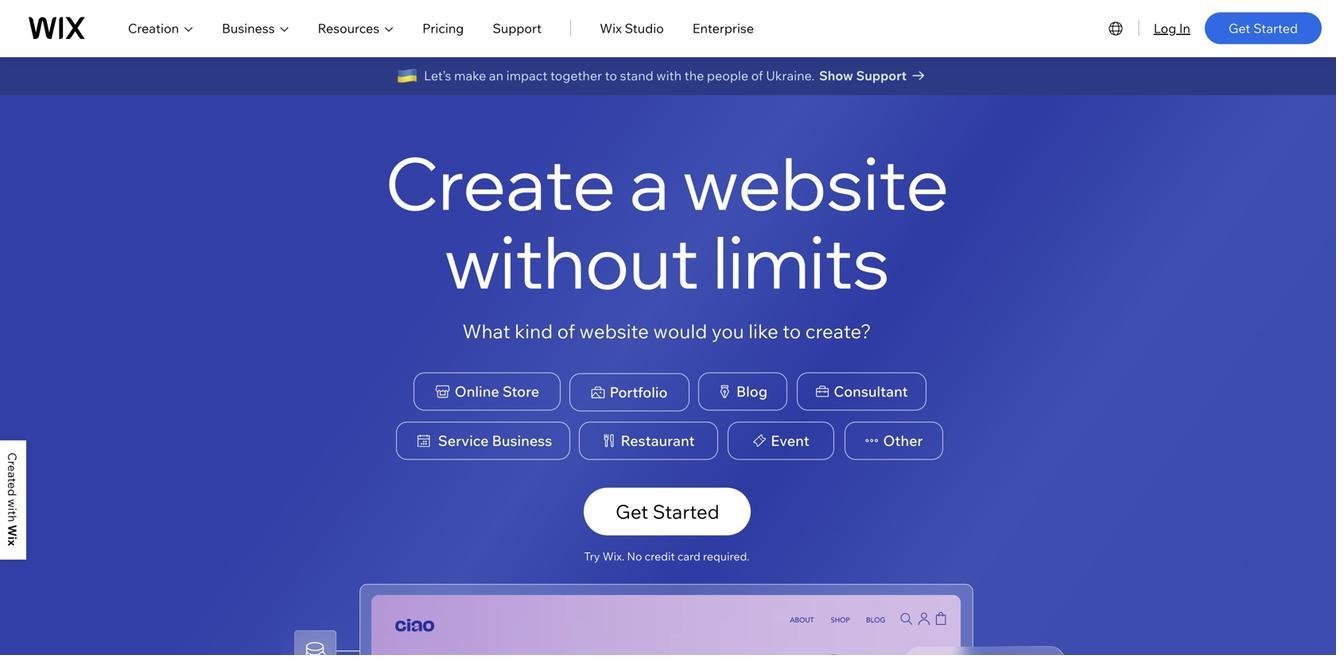 Task type: locate. For each thing, give the bounding box(es) containing it.
1 horizontal spatial get started
[[1229, 20, 1298, 36]]

consultant
[[834, 383, 908, 401]]

glass ns.png image
[[905, 647, 1064, 655]]

1 horizontal spatial website
[[683, 138, 949, 228]]

0 vertical spatial website
[[683, 138, 949, 228]]

created with wix image
[[8, 453, 17, 546]]

store
[[502, 383, 539, 401]]

get started up try wix. no credit card required.
[[616, 500, 720, 524]]

1 vertical spatial get started
[[616, 500, 720, 524]]

what kind of website would you like to create?
[[462, 319, 871, 343]]

language selector, english selected image
[[1107, 19, 1126, 38]]

to right the like
[[783, 319, 801, 343]]

other
[[883, 432, 923, 450]]

support
[[493, 20, 542, 36], [856, 68, 907, 84]]

0 horizontal spatial started
[[653, 500, 720, 524]]

other button
[[845, 422, 943, 460]]

required.
[[703, 549, 750, 563]]

people
[[707, 68, 748, 84]]

get up no at the bottom of page
[[616, 500, 648, 524]]

get inside button
[[616, 500, 648, 524]]

consultant button
[[797, 373, 927, 411]]

0 vertical spatial get
[[1229, 20, 1250, 36]]

studio
[[625, 20, 664, 36]]

a
[[630, 138, 669, 228]]

impact
[[506, 68, 547, 84]]

1 vertical spatial get
[[616, 500, 648, 524]]

website inside 'create a website without limits'
[[683, 138, 949, 228]]

1 horizontal spatial started
[[1253, 20, 1298, 36]]

get right in
[[1229, 20, 1250, 36]]

resources button
[[318, 19, 394, 38]]

0 horizontal spatial to
[[605, 68, 617, 84]]

website
[[683, 138, 949, 228], [579, 319, 649, 343]]

let's
[[424, 68, 451, 84]]

0 horizontal spatial of
[[557, 319, 575, 343]]

support up impact
[[493, 20, 542, 36]]

0 horizontal spatial business
[[222, 20, 275, 36]]

get
[[1229, 20, 1250, 36], [616, 500, 648, 524]]

get started button
[[584, 488, 751, 536]]

0 horizontal spatial support
[[493, 20, 542, 36]]

portfolio
[[610, 383, 668, 401]]

show support
[[819, 68, 907, 84]]

to left stand
[[605, 68, 617, 84]]

service business
[[438, 432, 552, 450]]

restaurant
[[621, 432, 695, 450]]

credit
[[645, 549, 675, 563]]

support link
[[493, 19, 542, 38]]

support right show
[[856, 68, 907, 84]]

1 vertical spatial support
[[856, 68, 907, 84]]

1 vertical spatial started
[[653, 500, 720, 524]]

business
[[222, 20, 275, 36], [492, 432, 552, 450]]

try wix. no credit card required.
[[584, 549, 750, 563]]

of
[[751, 68, 763, 84], [557, 319, 575, 343]]

event
[[771, 432, 809, 450]]

online store
[[455, 383, 539, 401]]

without
[[445, 217, 699, 306]]

of right kind at the left
[[557, 319, 575, 343]]

1 horizontal spatial support
[[856, 68, 907, 84]]

1 horizontal spatial to
[[783, 319, 801, 343]]

no
[[627, 549, 642, 563]]

pricing
[[422, 20, 464, 36]]

what
[[462, 319, 510, 343]]

of right people
[[751, 68, 763, 84]]

1 vertical spatial business
[[492, 432, 552, 450]]

0 vertical spatial to
[[605, 68, 617, 84]]

get started right in
[[1229, 20, 1298, 36]]

online store button
[[414, 373, 561, 411]]

service
[[438, 432, 489, 450]]

started
[[1253, 20, 1298, 36], [653, 500, 720, 524]]

together
[[550, 68, 602, 84]]

get started
[[1229, 20, 1298, 36], [616, 500, 720, 524]]

1 horizontal spatial business
[[492, 432, 552, 450]]

0 horizontal spatial get
[[616, 500, 648, 524]]

business button
[[222, 19, 289, 38]]

get started link
[[1205, 12, 1322, 44]]

1 horizontal spatial of
[[751, 68, 763, 84]]

service business button
[[396, 422, 570, 460]]

to
[[605, 68, 617, 84], [783, 319, 801, 343]]

kind
[[515, 319, 553, 343]]

0 vertical spatial business
[[222, 20, 275, 36]]

0 horizontal spatial website
[[579, 319, 649, 343]]

0 vertical spatial of
[[751, 68, 763, 84]]

blog button
[[698, 373, 787, 411]]

enterprise link
[[693, 19, 754, 38]]

0 horizontal spatial get started
[[616, 500, 720, 524]]



Task type: describe. For each thing, give the bounding box(es) containing it.
event button
[[728, 422, 834, 460]]

like
[[748, 319, 778, 343]]

create a website without limits
[[385, 138, 949, 306]]

try
[[584, 549, 600, 563]]

with
[[656, 68, 682, 84]]

started inside button
[[653, 500, 720, 524]]

1 vertical spatial of
[[557, 319, 575, 343]]

the
[[684, 68, 704, 84]]

0 vertical spatial support
[[493, 20, 542, 36]]

1 vertical spatial to
[[783, 319, 801, 343]]

you
[[712, 319, 744, 343]]

business inside button
[[492, 432, 552, 450]]

log in
[[1154, 20, 1190, 36]]

make
[[454, 68, 486, 84]]

pricing link
[[422, 19, 464, 38]]

resources
[[318, 20, 379, 36]]

0 vertical spatial started
[[1253, 20, 1298, 36]]

show
[[819, 68, 853, 84]]

let's make an impact together to stand with the people of ukraine.
[[424, 68, 815, 84]]

blog
[[736, 383, 768, 401]]

log
[[1154, 20, 1176, 36]]

log in link
[[1154, 19, 1190, 38]]

stand
[[620, 68, 653, 84]]

0 vertical spatial get started
[[1229, 20, 1298, 36]]

online
[[455, 383, 499, 401]]

creation button
[[128, 19, 193, 38]]

1 horizontal spatial get
[[1229, 20, 1250, 36]]

would
[[653, 319, 707, 343]]

limits
[[713, 217, 890, 306]]

wix studio link
[[600, 19, 664, 38]]

wix.
[[602, 549, 624, 563]]

business inside popup button
[[222, 20, 275, 36]]

in
[[1179, 20, 1190, 36]]

card
[[677, 549, 700, 563]]

get started inside button
[[616, 500, 720, 524]]

creation
[[128, 20, 179, 36]]

ukrainian flag image
[[396, 64, 418, 87]]

ukraine.
[[766, 68, 815, 84]]

an
[[489, 68, 503, 84]]

show support link
[[819, 64, 939, 87]]

wix studio
[[600, 20, 664, 36]]

restaurant button
[[579, 422, 718, 460]]

portfolio button
[[569, 373, 690, 411]]

enterprise
[[693, 20, 754, 36]]

wix
[[600, 20, 622, 36]]

create
[[385, 138, 616, 228]]

create?
[[805, 319, 871, 343]]

1 vertical spatial website
[[579, 319, 649, 343]]



Task type: vqa. For each thing, say whether or not it's contained in the screenshot.
My
no



